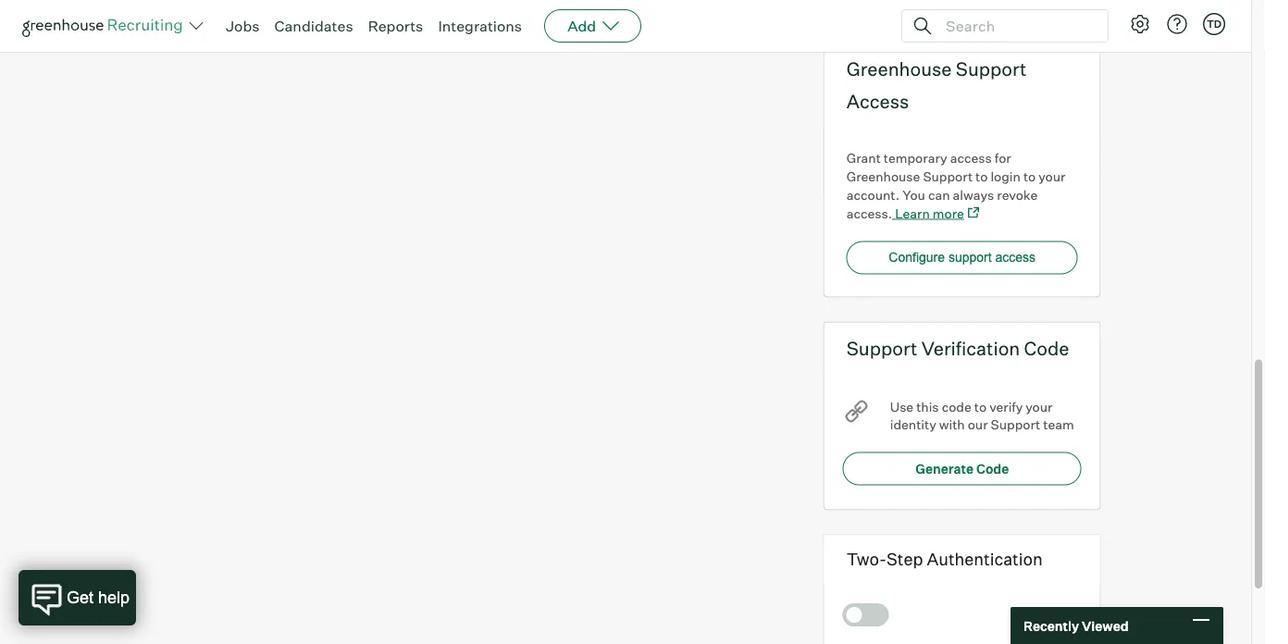 Task type: locate. For each thing, give the bounding box(es) containing it.
grant temporary access for greenhouse support to login to your account. you can always revoke access.
[[847, 150, 1066, 221]]

learn
[[896, 205, 930, 221]]

support
[[949, 251, 992, 265]]

0 vertical spatial your
[[1039, 168, 1066, 184]]

to
[[976, 168, 988, 184], [1024, 168, 1036, 184], [975, 399, 987, 415]]

0 horizontal spatial code
[[977, 461, 1010, 477]]

access inside grant temporary access for greenhouse support to login to your account. you can always revoke access.
[[951, 150, 992, 166]]

1 vertical spatial your
[[1026, 399, 1053, 415]]

td
[[1207, 18, 1222, 30]]

code right the verification
[[1025, 337, 1070, 360]]

add
[[568, 17, 596, 35]]

your up team
[[1026, 399, 1053, 415]]

access
[[951, 150, 992, 166], [996, 251, 1036, 265]]

verification
[[922, 337, 1021, 360]]

access left the 'for'
[[951, 150, 992, 166]]

to up our
[[975, 399, 987, 415]]

1 horizontal spatial access
[[996, 251, 1036, 265]]

login
[[991, 168, 1021, 184]]

greenhouse inside greenhouse support access
[[847, 57, 952, 80]]

two-
[[847, 549, 887, 570]]

your inside grant temporary access for greenhouse support to login to your account. you can always revoke access.
[[1039, 168, 1066, 184]]

0 vertical spatial code
[[1025, 337, 1070, 360]]

checkmark image
[[852, 608, 866, 621]]

to up revoke
[[1024, 168, 1036, 184]]

0 vertical spatial greenhouse
[[847, 57, 952, 80]]

support down 'verify'
[[991, 417, 1041, 433]]

this
[[917, 399, 939, 415]]

for
[[995, 150, 1012, 166]]

your right the login
[[1039, 168, 1066, 184]]

1 greenhouse from the top
[[847, 57, 952, 80]]

your
[[1039, 168, 1066, 184], [1026, 399, 1053, 415]]

our
[[968, 417, 988, 433]]

2 greenhouse from the top
[[847, 168, 921, 184]]

you
[[903, 187, 926, 203]]

greenhouse up access
[[847, 57, 952, 80]]

recently viewed
[[1024, 618, 1129, 634]]

viewed
[[1082, 618, 1129, 634]]

1 vertical spatial access
[[996, 251, 1036, 265]]

code
[[1025, 337, 1070, 360], [977, 461, 1010, 477]]

configure support access
[[889, 251, 1036, 265]]

candidates
[[275, 17, 353, 35]]

access inside button
[[996, 251, 1036, 265]]

reports
[[368, 17, 424, 35]]

support
[[956, 57, 1027, 80], [924, 168, 973, 184], [847, 337, 918, 360], [991, 417, 1041, 433]]

0 vertical spatial access
[[951, 150, 992, 166]]

greenhouse support access
[[847, 57, 1027, 113]]

code inside 'button'
[[977, 461, 1010, 477]]

authentication
[[927, 549, 1043, 570]]

greenhouse recruiting image
[[22, 15, 189, 37]]

always
[[953, 187, 995, 203]]

account.
[[847, 187, 900, 203]]

learn more link
[[893, 205, 980, 221]]

access right "support"
[[996, 251, 1036, 265]]

greenhouse inside grant temporary access for greenhouse support to login to your account. you can always revoke access.
[[847, 168, 921, 184]]

greenhouse
[[847, 57, 952, 80], [847, 168, 921, 184]]

integrations
[[438, 17, 522, 35]]

verify
[[990, 399, 1023, 415]]

1 vertical spatial code
[[977, 461, 1010, 477]]

support up can
[[924, 168, 973, 184]]

revoke
[[998, 187, 1038, 203]]

support verification code
[[847, 337, 1070, 360]]

code down our
[[977, 461, 1010, 477]]

td button
[[1200, 9, 1230, 39]]

generate
[[916, 461, 974, 477]]

to up always
[[976, 168, 988, 184]]

your inside 'use this code to verify your identity with our support team'
[[1026, 399, 1053, 415]]

0 horizontal spatial access
[[951, 150, 992, 166]]

recently
[[1024, 618, 1080, 634]]

greenhouse up account.
[[847, 168, 921, 184]]

1 horizontal spatial code
[[1025, 337, 1070, 360]]

support down search text field at right
[[956, 57, 1027, 80]]

1 vertical spatial greenhouse
[[847, 168, 921, 184]]



Task type: describe. For each thing, give the bounding box(es) containing it.
reports link
[[368, 17, 424, 35]]

access for temporary
[[951, 150, 992, 166]]

step
[[887, 549, 924, 570]]

jobs link
[[226, 17, 260, 35]]

integrations link
[[438, 17, 522, 35]]

can
[[929, 187, 951, 203]]

use this code to verify your identity with our support team
[[891, 399, 1075, 433]]

Search text field
[[942, 13, 1092, 39]]

access.
[[847, 205, 893, 221]]

access for support
[[996, 251, 1036, 265]]

two-step authentication
[[847, 549, 1043, 570]]

more
[[933, 205, 965, 221]]

jobs
[[226, 17, 260, 35]]

learn more
[[896, 205, 965, 221]]

support inside grant temporary access for greenhouse support to login to your account. you can always revoke access.
[[924, 168, 973, 184]]

team
[[1044, 417, 1075, 433]]

support up use
[[847, 337, 918, 360]]

with
[[940, 417, 965, 433]]

use
[[891, 399, 914, 415]]

access
[[847, 89, 910, 113]]

add button
[[545, 9, 642, 43]]

support inside 'use this code to verify your identity with our support team'
[[991, 417, 1041, 433]]

generate code button
[[843, 452, 1082, 486]]

temporary
[[884, 150, 948, 166]]

identity
[[891, 417, 937, 433]]

configure
[[889, 251, 945, 265]]

to inside 'use this code to verify your identity with our support team'
[[975, 399, 987, 415]]

generate code
[[916, 461, 1010, 477]]

configure image
[[1130, 13, 1152, 35]]

support inside greenhouse support access
[[956, 57, 1027, 80]]

configure support access button
[[847, 241, 1079, 275]]

td button
[[1204, 13, 1226, 35]]

candidates link
[[275, 17, 353, 35]]

code
[[942, 399, 972, 415]]

grant
[[847, 150, 881, 166]]



Task type: vqa. For each thing, say whether or not it's contained in the screenshot.
Checkmark 'image'
yes



